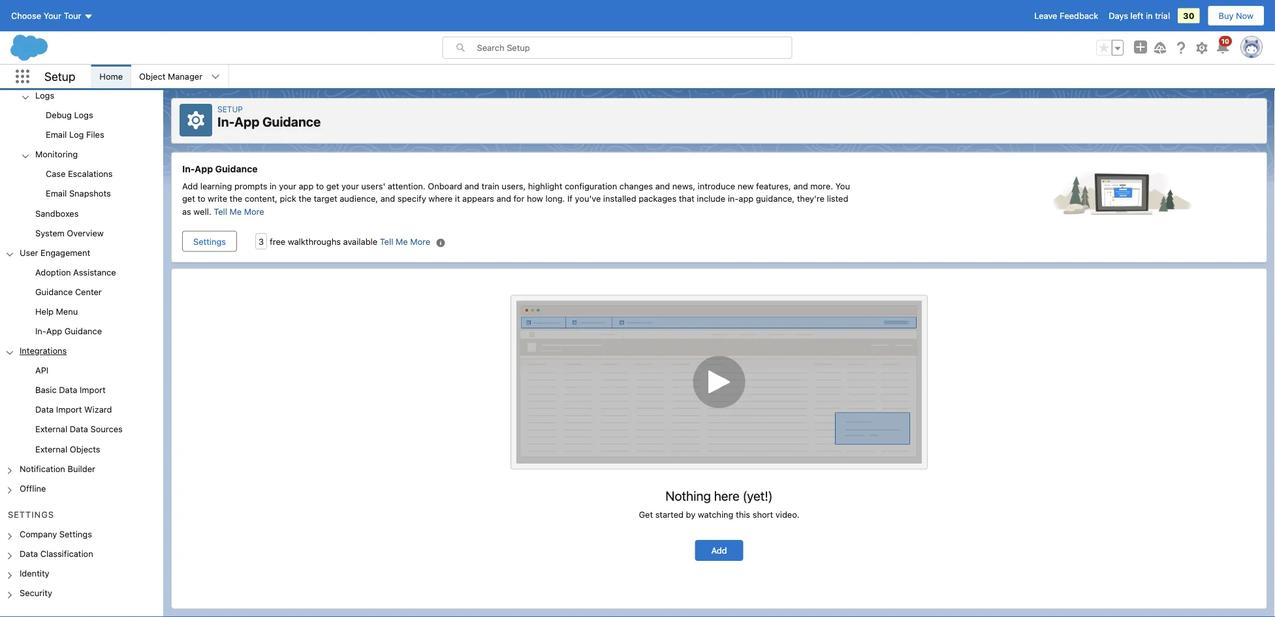 Task type: locate. For each thing, give the bounding box(es) containing it.
guidance
[[262, 114, 321, 129], [215, 163, 258, 174], [35, 287, 73, 297], [64, 326, 102, 336]]

group containing case escalations
[[0, 165, 163, 205]]

import up wizard
[[80, 385, 106, 395]]

external inside external data sources 'link'
[[35, 425, 67, 434]]

0 horizontal spatial setup
[[44, 69, 75, 83]]

guidance,
[[756, 194, 795, 203]]

case escalations link
[[46, 169, 113, 181]]

get up target
[[326, 181, 339, 191]]

app down new at top
[[739, 194, 754, 203]]

1 horizontal spatial in-
[[182, 163, 195, 174]]

1 vertical spatial more
[[410, 236, 430, 246]]

group for monitoring
[[0, 165, 163, 205]]

get up as
[[182, 194, 195, 203]]

app down the help menu link
[[46, 326, 62, 336]]

1 vertical spatial in-app guidance
[[35, 326, 102, 336]]

in right left
[[1146, 11, 1153, 21]]

leave
[[1035, 11, 1058, 21]]

1 vertical spatial to
[[198, 194, 205, 203]]

0 horizontal spatial your
[[279, 181, 296, 191]]

0 vertical spatial add
[[182, 181, 198, 191]]

add learning prompts in your app to get your users' attention. onboard and train users, highlight configuration changes and news, introduce new features, and more. you get to write the content, pick the target audience, and specify where it appears and for how long. if you've installed packages that include in-app guidance, they're listed as well.
[[182, 181, 850, 216]]

1 horizontal spatial setup
[[217, 104, 243, 114]]

0 vertical spatial in-
[[217, 114, 234, 129]]

1 horizontal spatial logs
[[74, 110, 93, 120]]

group containing debug logs
[[0, 106, 163, 146]]

0 horizontal spatial tell
[[214, 206, 227, 216]]

settings
[[193, 236, 226, 246], [8, 510, 54, 520], [59, 529, 92, 539]]

builder
[[68, 464, 95, 474]]

in up the content,
[[270, 181, 277, 191]]

to up well.
[[198, 194, 205, 203]]

users'
[[361, 181, 385, 191]]

1 vertical spatial email
[[46, 189, 67, 199]]

add for add
[[711, 546, 727, 555]]

tell down write
[[214, 206, 227, 216]]

me
[[230, 206, 242, 216], [396, 236, 408, 246]]

app
[[234, 114, 260, 129], [195, 163, 213, 174], [46, 326, 62, 336]]

1 vertical spatial tell
[[380, 236, 393, 246]]

monitoring link
[[35, 150, 78, 161]]

1 horizontal spatial tell
[[380, 236, 393, 246]]

assistance
[[73, 267, 116, 277]]

in-app guidance down menu
[[35, 326, 102, 336]]

0 horizontal spatial add
[[182, 181, 198, 191]]

by
[[686, 509, 696, 519]]

email for email log files
[[46, 130, 67, 140]]

1 horizontal spatial tell me more link
[[380, 236, 430, 246]]

user engagement
[[20, 248, 90, 258]]

and up packages
[[655, 181, 670, 191]]

email up monitoring
[[46, 130, 67, 140]]

import down basic data import link on the left of the page
[[56, 405, 82, 415]]

me right available
[[396, 236, 408, 246]]

0 vertical spatial tell me more link
[[214, 206, 264, 216]]

target
[[314, 194, 337, 203]]

0 vertical spatial setup
[[44, 69, 75, 83]]

guidance center
[[35, 287, 102, 297]]

1 vertical spatial add
[[711, 546, 727, 555]]

2 horizontal spatial settings
[[193, 236, 226, 246]]

in- inside setup in-app guidance
[[217, 114, 234, 129]]

2 email from the top
[[46, 189, 67, 199]]

0 horizontal spatial tell me more link
[[214, 206, 264, 216]]

include
[[697, 194, 726, 203]]

for
[[514, 194, 525, 203]]

choose your tour
[[11, 11, 81, 21]]

to up target
[[316, 181, 324, 191]]

add inside button
[[711, 546, 727, 555]]

in-app guidance up learning
[[182, 163, 258, 174]]

1 horizontal spatial add
[[711, 546, 727, 555]]

in- down "setup" link
[[217, 114, 234, 129]]

0 vertical spatial get
[[326, 181, 339, 191]]

free
[[270, 236, 285, 246]]

0 horizontal spatial in-
[[35, 326, 46, 336]]

data import wizard
[[35, 405, 112, 415]]

0 horizontal spatial settings
[[8, 510, 54, 520]]

setup for setup in-app guidance
[[217, 104, 243, 114]]

1 horizontal spatial the
[[299, 194, 311, 203]]

add down "watching" at the bottom right
[[711, 546, 727, 555]]

sandboxes link
[[35, 209, 79, 220]]

me inside 3 free walkthroughs available tell me more
[[396, 236, 408, 246]]

1 horizontal spatial me
[[396, 236, 408, 246]]

debug
[[46, 110, 72, 120]]

0 vertical spatial to
[[316, 181, 324, 191]]

write
[[208, 194, 227, 203]]

tell me more
[[214, 206, 264, 216]]

more.
[[811, 181, 833, 191]]

changes
[[620, 181, 653, 191]]

content,
[[245, 194, 278, 203]]

0 vertical spatial settings
[[193, 236, 226, 246]]

settings up "classification"
[[59, 529, 92, 539]]

0 vertical spatial more
[[244, 206, 264, 216]]

logs up debug
[[35, 91, 54, 100]]

group
[[0, 0, 163, 244], [1096, 40, 1124, 56], [0, 106, 163, 146], [0, 165, 163, 205], [0, 264, 163, 342], [0, 362, 163, 460]]

in- up as
[[182, 163, 195, 174]]

settings down well.
[[193, 236, 226, 246]]

app
[[299, 181, 314, 191], [739, 194, 754, 203]]

3
[[259, 236, 264, 246]]

data down the data import wizard link
[[70, 425, 88, 434]]

left
[[1131, 11, 1144, 21]]

2 external from the top
[[35, 444, 67, 454]]

1 vertical spatial setup
[[217, 104, 243, 114]]

0 horizontal spatial in-app guidance
[[35, 326, 102, 336]]

1 vertical spatial me
[[396, 236, 408, 246]]

settings up company
[[8, 510, 54, 520]]

1 horizontal spatial your
[[342, 181, 359, 191]]

tell me more link down write
[[214, 206, 264, 216]]

0 vertical spatial me
[[230, 206, 242, 216]]

external inside external objects link
[[35, 444, 67, 454]]

external up notification builder
[[35, 444, 67, 454]]

1 vertical spatial tell me more link
[[380, 236, 430, 246]]

setup for setup
[[44, 69, 75, 83]]

available
[[343, 236, 378, 246]]

users,
[[502, 181, 526, 191]]

0 vertical spatial in-app guidance
[[182, 163, 258, 174]]

setup in-app guidance
[[217, 104, 321, 129]]

group containing api
[[0, 362, 163, 460]]

help
[[35, 307, 54, 317]]

get
[[326, 181, 339, 191], [182, 194, 195, 203]]

0 horizontal spatial app
[[46, 326, 62, 336]]

group containing adoption assistance
[[0, 264, 163, 342]]

manager
[[168, 72, 203, 81]]

0 vertical spatial app
[[234, 114, 260, 129]]

1 vertical spatial in
[[270, 181, 277, 191]]

escalations
[[68, 169, 113, 179]]

1 vertical spatial app
[[195, 163, 213, 174]]

1 external from the top
[[35, 425, 67, 434]]

features,
[[756, 181, 791, 191]]

company settings link
[[20, 529, 92, 541]]

installed
[[603, 194, 636, 203]]

import inside basic data import link
[[80, 385, 106, 395]]

menu
[[56, 307, 78, 317]]

2 vertical spatial settings
[[59, 529, 92, 539]]

your up pick
[[279, 181, 296, 191]]

learning
[[200, 181, 232, 191]]

walkthroughs
[[288, 236, 341, 246]]

company settings
[[20, 529, 92, 539]]

1 email from the top
[[46, 130, 67, 140]]

data inside 'link'
[[70, 425, 88, 434]]

0 horizontal spatial in
[[270, 181, 277, 191]]

setup inside setup in-app guidance
[[217, 104, 243, 114]]

objects
[[70, 444, 100, 454]]

email
[[46, 130, 67, 140], [46, 189, 67, 199]]

me down 'prompts'
[[230, 206, 242, 216]]

tell me more link down specify on the top of page
[[380, 236, 430, 246]]

object
[[139, 72, 166, 81]]

settings inside button
[[193, 236, 226, 246]]

1 vertical spatial settings
[[8, 510, 54, 520]]

0 vertical spatial logs
[[35, 91, 54, 100]]

1 vertical spatial in-
[[182, 163, 195, 174]]

email down the case
[[46, 189, 67, 199]]

0 vertical spatial import
[[80, 385, 106, 395]]

tell right available
[[380, 236, 393, 246]]

app inside in-app guidance link
[[46, 326, 62, 336]]

external up external objects
[[35, 425, 67, 434]]

2 vertical spatial in-
[[35, 326, 46, 336]]

2 horizontal spatial app
[[234, 114, 260, 129]]

audience,
[[340, 194, 378, 203]]

1 horizontal spatial get
[[326, 181, 339, 191]]

0 horizontal spatial logs
[[35, 91, 54, 100]]

app inside setup in-app guidance
[[234, 114, 260, 129]]

0 horizontal spatial to
[[198, 194, 205, 203]]

the right pick
[[299, 194, 311, 203]]

email inside monitoring tree item
[[46, 189, 67, 199]]

external objects
[[35, 444, 100, 454]]

guidance center link
[[35, 287, 102, 299]]

in-app guidance inside group
[[35, 326, 102, 336]]

add up as
[[182, 181, 198, 191]]

1 horizontal spatial to
[[316, 181, 324, 191]]

app up learning
[[195, 163, 213, 174]]

1 vertical spatial import
[[56, 405, 82, 415]]

as
[[182, 206, 191, 216]]

1 vertical spatial external
[[35, 444, 67, 454]]

1 your from the left
[[279, 181, 296, 191]]

the
[[230, 194, 242, 203], [299, 194, 311, 203]]

integrations
[[20, 346, 67, 356]]

tell me more link for in-app guidance
[[214, 206, 264, 216]]

you
[[836, 181, 850, 191]]

group for user engagement
[[0, 264, 163, 342]]

logs
[[35, 91, 54, 100], [74, 110, 93, 120]]

the up tell me more
[[230, 194, 242, 203]]

more down the content,
[[244, 206, 264, 216]]

Search Setup text field
[[477, 37, 792, 58]]

3 free walkthroughs available tell me more
[[259, 236, 430, 246]]

system overview
[[35, 228, 104, 238]]

import
[[80, 385, 106, 395], [56, 405, 82, 415]]

0 vertical spatial email
[[46, 130, 67, 140]]

choose
[[11, 11, 41, 21]]

in- up integrations
[[35, 326, 46, 336]]

0 vertical spatial external
[[35, 425, 67, 434]]

10 button
[[1215, 36, 1232, 56]]

logs link
[[35, 91, 54, 102]]

in-
[[217, 114, 234, 129], [182, 163, 195, 174], [35, 326, 46, 336]]

new
[[738, 181, 754, 191]]

0 vertical spatial in
[[1146, 11, 1153, 21]]

2 vertical spatial app
[[46, 326, 62, 336]]

1 horizontal spatial more
[[410, 236, 430, 246]]

app right 'prompts'
[[299, 181, 314, 191]]

0 horizontal spatial get
[[182, 194, 195, 203]]

app down "setup" link
[[234, 114, 260, 129]]

case
[[46, 169, 66, 179]]

logs up log
[[74, 110, 93, 120]]

adoption assistance link
[[35, 267, 116, 279]]

email inside logs tree item
[[46, 130, 67, 140]]

1 vertical spatial app
[[739, 194, 754, 203]]

tell me more link for 3
[[380, 236, 430, 246]]

leave feedback
[[1035, 11, 1099, 21]]

your up audience,
[[342, 181, 359, 191]]

2 horizontal spatial in-
[[217, 114, 234, 129]]

0 horizontal spatial the
[[230, 194, 242, 203]]

packages
[[639, 194, 677, 203]]

0 vertical spatial tell
[[214, 206, 227, 216]]

add inside 'add learning prompts in your app to get your users' attention. onboard and train users, highlight configuration changes and news, introduce new features, and more. you get to write the content, pick the target audience, and specify where it appears and for how long. if you've installed packages that include in-app guidance, they're listed as well.'
[[182, 181, 198, 191]]

and down users' on the top
[[381, 194, 395, 203]]

1 vertical spatial logs
[[74, 110, 93, 120]]

0 vertical spatial app
[[299, 181, 314, 191]]

data down basic
[[35, 405, 54, 415]]

your
[[44, 11, 61, 21]]

more down specify on the top of page
[[410, 236, 430, 246]]

data up identity
[[20, 549, 38, 559]]

buy now
[[1219, 11, 1254, 21]]

nothing here (yet!) get started by watching this short video.
[[639, 488, 800, 519]]

data classification link
[[20, 549, 93, 561]]



Task type: describe. For each thing, give the bounding box(es) containing it.
add in-app guidance to lightning experience video watch video image
[[517, 301, 922, 464]]

files
[[86, 130, 104, 140]]

0 horizontal spatial app
[[299, 181, 314, 191]]

well.
[[194, 206, 211, 216]]

engagement
[[41, 248, 90, 258]]

trial
[[1155, 11, 1170, 21]]

data up data import wizard
[[59, 385, 77, 395]]

external objects link
[[35, 444, 100, 456]]

debug logs link
[[46, 110, 93, 122]]

add button
[[695, 540, 744, 561]]

started
[[655, 509, 684, 519]]

notification builder link
[[20, 464, 95, 476]]

specify
[[398, 194, 426, 203]]

home
[[100, 72, 123, 81]]

in inside 'add learning prompts in your app to get your users' attention. onboard and train users, highlight configuration changes and news, introduce new features, and more. you get to write the content, pick the target audience, and specify where it appears and for how long. if you've installed packages that include in-app guidance, they're listed as well.'
[[270, 181, 277, 191]]

email for email snapshots
[[46, 189, 67, 199]]

1 horizontal spatial app
[[739, 194, 754, 203]]

watching
[[698, 509, 734, 519]]

choose your tour button
[[10, 5, 94, 26]]

now
[[1236, 11, 1254, 21]]

setup link
[[217, 104, 243, 114]]

1 the from the left
[[230, 194, 242, 203]]

and left for
[[497, 194, 511, 203]]

logs tree item
[[0, 87, 163, 146]]

object manager link
[[131, 65, 210, 88]]

api link
[[35, 366, 49, 377]]

pick
[[280, 194, 296, 203]]

monitoring
[[35, 150, 78, 159]]

days
[[1109, 11, 1128, 21]]

add for add learning prompts in your app to get your users' attention. onboard and train users, highlight configuration changes and news, introduce new features, and more. you get to write the content, pick the target audience, and specify where it appears and for how long. if you've installed packages that include in-app guidance, they're listed as well.
[[182, 181, 198, 191]]

identity
[[20, 569, 49, 579]]

30
[[1183, 11, 1195, 21]]

api
[[35, 366, 49, 375]]

notification
[[20, 464, 65, 474]]

email snapshots
[[46, 189, 111, 199]]

feedback
[[1060, 11, 1099, 21]]

1 horizontal spatial app
[[195, 163, 213, 174]]

news,
[[673, 181, 696, 191]]

home link
[[92, 65, 131, 88]]

highlight
[[528, 181, 563, 191]]

0 horizontal spatial me
[[230, 206, 242, 216]]

listed
[[827, 194, 849, 203]]

onboard
[[428, 181, 462, 191]]

it
[[455, 194, 460, 203]]

here
[[714, 488, 740, 503]]

help menu
[[35, 307, 78, 317]]

external for external data sources
[[35, 425, 67, 434]]

in-app guidance link
[[35, 326, 102, 338]]

email snapshots link
[[46, 189, 111, 201]]

more inside 3 free walkthroughs available tell me more
[[410, 236, 430, 246]]

0 horizontal spatial more
[[244, 206, 264, 216]]

settings button
[[182, 231, 237, 252]]

snapshots
[[69, 189, 111, 199]]

system
[[35, 228, 65, 238]]

long.
[[546, 194, 565, 203]]

guidance inside guidance center link
[[35, 287, 73, 297]]

in- inside in-app guidance link
[[35, 326, 46, 336]]

basic data import
[[35, 385, 106, 395]]

in-
[[728, 194, 739, 203]]

attention.
[[388, 181, 426, 191]]

nothing
[[666, 488, 711, 503]]

sources
[[90, 425, 123, 434]]

external data sources link
[[35, 425, 123, 436]]

where
[[429, 194, 453, 203]]

10
[[1222, 37, 1230, 45]]

group for logs
[[0, 106, 163, 146]]

you've
[[575, 194, 601, 203]]

2 your from the left
[[342, 181, 359, 191]]

tour
[[64, 11, 81, 21]]

2 the from the left
[[299, 194, 311, 203]]

1 vertical spatial get
[[182, 194, 195, 203]]

email log files link
[[46, 130, 104, 142]]

user engagement link
[[20, 248, 90, 260]]

user
[[20, 248, 38, 258]]

data classification
[[20, 549, 93, 559]]

guidance inside in-app guidance link
[[64, 326, 102, 336]]

prompts
[[234, 181, 267, 191]]

basic data import link
[[35, 385, 106, 397]]

train
[[482, 181, 499, 191]]

1 horizontal spatial in
[[1146, 11, 1153, 21]]

external data sources
[[35, 425, 123, 434]]

import inside the data import wizard link
[[56, 405, 82, 415]]

user engagement tree item
[[0, 244, 163, 342]]

adoption assistance
[[35, 267, 116, 277]]

and up appears
[[465, 181, 479, 191]]

group for integrations
[[0, 362, 163, 460]]

monitoring tree item
[[0, 146, 163, 205]]

1 horizontal spatial in-app guidance
[[182, 163, 258, 174]]

they're
[[797, 194, 825, 203]]

and up they're
[[794, 181, 808, 191]]

offline
[[20, 484, 46, 493]]

overview
[[67, 228, 104, 238]]

help menu link
[[35, 307, 78, 319]]

identity link
[[20, 569, 49, 581]]

integrations tree item
[[0, 342, 163, 460]]

days left in trial
[[1109, 11, 1170, 21]]

debug logs
[[46, 110, 93, 120]]

leave feedback link
[[1035, 11, 1099, 21]]

guidance inside setup in-app guidance
[[262, 114, 321, 129]]

case escalations
[[46, 169, 113, 179]]

tell inside 3 free walkthroughs available tell me more
[[380, 236, 393, 246]]

buy now button
[[1208, 5, 1265, 26]]

group containing logs
[[0, 0, 163, 244]]

1 horizontal spatial settings
[[59, 529, 92, 539]]

(yet!)
[[743, 488, 773, 503]]

object manager
[[139, 72, 203, 81]]

system overview link
[[35, 228, 104, 240]]

security link
[[20, 588, 52, 600]]

this
[[736, 509, 750, 519]]

external for external objects
[[35, 444, 67, 454]]

buy
[[1219, 11, 1234, 21]]

center
[[75, 287, 102, 297]]

short
[[753, 509, 773, 519]]

introduce
[[698, 181, 735, 191]]

offline link
[[20, 484, 46, 495]]



Task type: vqa. For each thing, say whether or not it's contained in the screenshot.
the Sandboxes
yes



